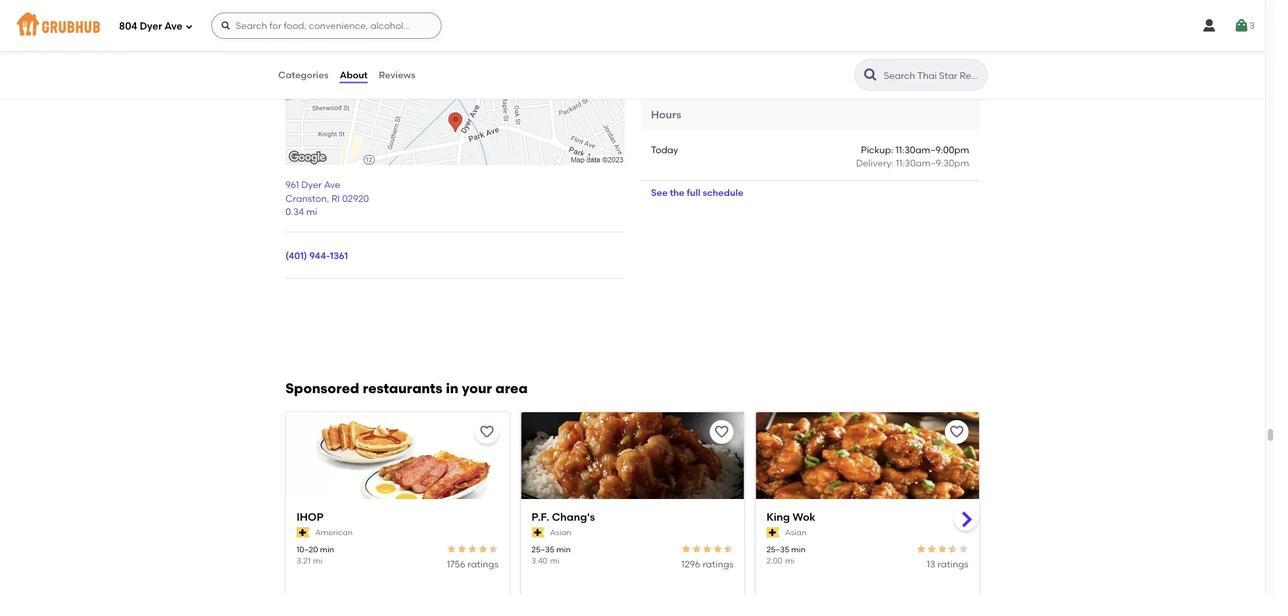 Task type: vqa. For each thing, say whether or not it's contained in the screenshot.
'Breakfast' in Breakfast Paninis tab
no



Task type: describe. For each thing, give the bounding box(es) containing it.
american
[[315, 528, 353, 537]]

cranston
[[285, 193, 327, 204]]

25–35 min 2.00 mi
[[767, 545, 806, 566]]

ave for 804 dyer ave
[[164, 20, 182, 32]]

specials,
[[382, 61, 422, 73]]

in
[[446, 380, 459, 397]]

0 horizontal spatial svg image
[[185, 23, 193, 31]]

pickup: 11:30am–9:00pm delivery: 11:30am–9:30pm
[[856, 144, 970, 168]]

about button
[[339, 51, 368, 99]]

11:30am–9:00pm
[[896, 144, 970, 155]]

13 ratings
[[927, 559, 969, 570]]

1296
[[681, 559, 701, 570]]

804 dyer ave
[[119, 20, 182, 32]]

10–20 min 3.21 mi
[[297, 545, 334, 566]]

961
[[285, 179, 299, 191]]

save this restaurant image for p.f. chang's
[[714, 424, 730, 440]]

10–20
[[297, 545, 318, 554]]

$$$$$
[[285, 75, 311, 87]]

3 button
[[1234, 14, 1255, 37]]

categories button
[[278, 51, 329, 99]]

your
[[462, 380, 492, 397]]

see the full schedule
[[651, 187, 744, 198]]

2.00
[[767, 556, 783, 566]]

p.f.
[[532, 511, 549, 524]]

the
[[670, 187, 685, 198]]

wok
[[793, 511, 816, 524]]

schedule
[[703, 187, 744, 198]]

13
[[927, 559, 936, 570]]

reviews button
[[378, 51, 416, 99]]

804
[[119, 20, 137, 32]]

info
[[502, 37, 532, 56]]

mi for king wok
[[785, 556, 795, 566]]

lunch specials, button
[[352, 60, 422, 74]]

ave for 961 dyer ave cranston , ri 02920 0.34 mi
[[324, 179, 340, 191]]

p.f. chang's link
[[532, 510, 734, 525]]

asian, button
[[285, 60, 314, 74]]

about
[[340, 69, 368, 80]]

3.21
[[297, 556, 310, 566]]

full
[[687, 187, 701, 198]]

asian for chang's
[[550, 528, 572, 537]]

save this restaurant button for king
[[945, 420, 969, 444]]

dyer for 961
[[301, 179, 322, 191]]

3.40
[[532, 556, 548, 566]]

min for king wok
[[791, 545, 806, 554]]

mi for p.f. chang's
[[550, 556, 560, 566]]

1361
[[330, 250, 348, 261]]

thai star restaurant menu info asian, dinner, lunch specials, $$$$$
[[285, 37, 532, 87]]

king wok logo image
[[756, 412, 979, 523]]

1756 ratings
[[447, 559, 499, 570]]

search icon image
[[863, 67, 879, 83]]

subscription pass image for p.f.
[[532, 528, 545, 538]]

25–35 for p.f.
[[532, 545, 555, 554]]

king wok
[[767, 511, 816, 524]]

min for ihop
[[320, 545, 334, 554]]

save this restaurant image for ihop
[[479, 424, 495, 440]]

restaurant
[[362, 37, 450, 56]]

star
[[325, 37, 358, 56]]

0.34
[[285, 206, 304, 217]]



Task type: locate. For each thing, give the bounding box(es) containing it.
1 save this restaurant button from the left
[[475, 420, 499, 444]]

(401) 944-1361
[[285, 250, 348, 261]]

p.f. chang's
[[532, 511, 595, 524]]

11:30am–9:30pm
[[896, 157, 970, 168]]

0 horizontal spatial subscription pass image
[[532, 528, 545, 538]]

0 vertical spatial ave
[[164, 20, 182, 32]]

mi
[[306, 206, 317, 217], [313, 556, 323, 566], [550, 556, 560, 566], [785, 556, 795, 566]]

3
[[1250, 20, 1255, 31]]

min down the american
[[320, 545, 334, 554]]

1 horizontal spatial svg image
[[1234, 18, 1250, 34]]

subscription pass image
[[297, 528, 310, 538]]

1 subscription pass image from the left
[[532, 528, 545, 538]]

delivery:
[[856, 157, 894, 168]]

0 horizontal spatial asian
[[550, 528, 572, 537]]

1 horizontal spatial svg image
[[221, 20, 231, 31]]

25–35 up 2.00
[[767, 545, 790, 554]]

dyer up cranston
[[301, 179, 322, 191]]

dinner, button
[[317, 60, 349, 74]]

subscription pass image
[[532, 528, 545, 538], [767, 528, 780, 538]]

944-
[[309, 250, 330, 261]]

min down "wok"
[[791, 545, 806, 554]]

min
[[320, 545, 334, 554], [556, 545, 571, 554], [791, 545, 806, 554]]

menu
[[454, 37, 498, 56]]

1 horizontal spatial 25–35
[[767, 545, 790, 554]]

subscription pass image for king
[[767, 528, 780, 538]]

ave
[[164, 20, 182, 32], [324, 179, 340, 191]]

0 vertical spatial dyer
[[140, 20, 162, 32]]

ratings for p.f.
[[703, 559, 734, 570]]

0 horizontal spatial 25–35
[[532, 545, 555, 554]]

(401) 944-1361 button
[[285, 249, 348, 262]]

1 horizontal spatial min
[[556, 545, 571, 554]]

save this restaurant image
[[479, 424, 495, 440], [714, 424, 730, 440]]

Search for food, convenience, alcohol... search field
[[211, 12, 442, 39]]

2 min from the left
[[556, 545, 571, 554]]

star icon image
[[446, 544, 457, 554], [457, 544, 467, 554], [467, 544, 478, 554], [478, 544, 488, 554], [488, 544, 499, 554], [488, 544, 499, 554], [681, 544, 692, 554], [692, 544, 702, 554], [702, 544, 713, 554], [713, 544, 723, 554], [723, 544, 734, 554], [723, 544, 734, 554], [916, 544, 927, 554], [927, 544, 937, 554], [937, 544, 948, 554], [948, 544, 958, 554], [948, 544, 958, 554], [958, 544, 969, 554]]

subscription pass image down p.f.
[[532, 528, 545, 538]]

main navigation navigation
[[0, 0, 1266, 51]]

25–35 min 3.40 mi
[[532, 545, 571, 566]]

mi inside 961 dyer ave cranston , ri 02920 0.34 mi
[[306, 206, 317, 217]]

1 vertical spatial ave
[[324, 179, 340, 191]]

ave inside 961 dyer ave cranston , ri 02920 0.34 mi
[[324, 179, 340, 191]]

min inside '25–35 min 3.40 mi'
[[556, 545, 571, 554]]

ihop link
[[297, 510, 499, 525]]

mi for ihop
[[313, 556, 323, 566]]

dyer for 804
[[140, 20, 162, 32]]

1756
[[447, 559, 466, 570]]

ratings right 1296
[[703, 559, 734, 570]]

1 vertical spatial dyer
[[301, 179, 322, 191]]

pickup:
[[861, 144, 894, 155]]

asian,
[[286, 61, 313, 73]]

ave inside the main navigation navigation
[[164, 20, 182, 32]]

3 ratings from the left
[[938, 559, 969, 570]]

3 min from the left
[[791, 545, 806, 554]]

ratings for king
[[938, 559, 969, 570]]

mi down cranston
[[306, 206, 317, 217]]

0 horizontal spatial ave
[[164, 20, 182, 32]]

1 svg image from the left
[[1202, 18, 1217, 34]]

king wok link
[[767, 510, 969, 525]]

1 horizontal spatial dyer
[[301, 179, 322, 191]]

2 save this restaurant button from the left
[[710, 420, 734, 444]]

ave up ri
[[324, 179, 340, 191]]

1 asian from the left
[[550, 528, 572, 537]]

ihop
[[297, 511, 324, 524]]

asian down p.f. chang's
[[550, 528, 572, 537]]

restaurants
[[363, 380, 443, 397]]

(401)
[[285, 250, 307, 261]]

mi right 2.00
[[785, 556, 795, 566]]

1 horizontal spatial save this restaurant button
[[710, 420, 734, 444]]

2 horizontal spatial save this restaurant button
[[945, 420, 969, 444]]

svg image
[[221, 20, 231, 31], [185, 23, 193, 31]]

subscription pass image down king
[[767, 528, 780, 538]]

save this restaurant button
[[475, 420, 499, 444], [710, 420, 734, 444], [945, 420, 969, 444]]

categories
[[278, 69, 329, 80]]

0 horizontal spatial save this restaurant image
[[479, 424, 495, 440]]

1 horizontal spatial ratings
[[703, 559, 734, 570]]

1 horizontal spatial ave
[[324, 179, 340, 191]]

min for p.f. chang's
[[556, 545, 571, 554]]

3 save this restaurant button from the left
[[945, 420, 969, 444]]

,
[[327, 193, 329, 204]]

25–35 for king
[[767, 545, 790, 554]]

2 horizontal spatial min
[[791, 545, 806, 554]]

2 25–35 from the left
[[767, 545, 790, 554]]

2 horizontal spatial ratings
[[938, 559, 969, 570]]

1 min from the left
[[320, 545, 334, 554]]

0 horizontal spatial dyer
[[140, 20, 162, 32]]

min inside 25–35 min 2.00 mi
[[791, 545, 806, 554]]

p.f. chang's logo image
[[521, 412, 744, 523]]

0 horizontal spatial save this restaurant button
[[475, 420, 499, 444]]

dyer right 804 at the left of page
[[140, 20, 162, 32]]

ri
[[331, 193, 340, 204]]

2 svg image from the left
[[1234, 18, 1250, 34]]

ratings right 13
[[938, 559, 969, 570]]

1 save this restaurant image from the left
[[479, 424, 495, 440]]

1 25–35 from the left
[[532, 545, 555, 554]]

save this restaurant image
[[949, 424, 965, 440]]

hours
[[651, 108, 681, 121]]

mi inside 10–20 min 3.21 mi
[[313, 556, 323, 566]]

2 asian from the left
[[785, 528, 807, 537]]

0 horizontal spatial min
[[320, 545, 334, 554]]

ratings right 1756 at left bottom
[[468, 559, 499, 570]]

2 subscription pass image from the left
[[767, 528, 780, 538]]

0 horizontal spatial ratings
[[468, 559, 499, 570]]

dinner,
[[317, 61, 348, 73]]

961 dyer ave cranston , ri 02920 0.34 mi
[[285, 179, 369, 217]]

Search Thai Star Restaurant search field
[[883, 69, 983, 82]]

02920
[[342, 193, 369, 204]]

min inside 10–20 min 3.21 mi
[[320, 545, 334, 554]]

reviews
[[379, 69, 416, 80]]

svg image
[[1202, 18, 1217, 34], [1234, 18, 1250, 34]]

lunch
[[352, 61, 380, 73]]

thai
[[285, 37, 321, 56]]

25–35 up 3.40
[[532, 545, 555, 554]]

see
[[651, 187, 668, 198]]

asian down king wok
[[785, 528, 807, 537]]

area
[[496, 380, 528, 397]]

ratings
[[468, 559, 499, 570], [703, 559, 734, 570], [938, 559, 969, 570]]

1 ratings from the left
[[468, 559, 499, 570]]

25–35 inside '25–35 min 3.40 mi'
[[532, 545, 555, 554]]

25–35
[[532, 545, 555, 554], [767, 545, 790, 554]]

see the full schedule button
[[641, 181, 754, 205]]

1 horizontal spatial subscription pass image
[[767, 528, 780, 538]]

2 save this restaurant image from the left
[[714, 424, 730, 440]]

mi right 3.21
[[313, 556, 323, 566]]

min down p.f. chang's
[[556, 545, 571, 554]]

asian for wok
[[785, 528, 807, 537]]

mi right 3.40
[[550, 556, 560, 566]]

asian
[[550, 528, 572, 537], [785, 528, 807, 537]]

1 horizontal spatial asian
[[785, 528, 807, 537]]

ave right 804 at the left of page
[[164, 20, 182, 32]]

chang's
[[552, 511, 595, 524]]

1 horizontal spatial save this restaurant image
[[714, 424, 730, 440]]

mi inside '25–35 min 3.40 mi'
[[550, 556, 560, 566]]

0 horizontal spatial svg image
[[1202, 18, 1217, 34]]

king
[[767, 511, 790, 524]]

2 ratings from the left
[[703, 559, 734, 570]]

today
[[651, 144, 678, 155]]

sponsored restaurants in your area
[[285, 380, 528, 397]]

save this restaurant button for p.f.
[[710, 420, 734, 444]]

ihop logo image
[[286, 412, 509, 523]]

1296 ratings
[[681, 559, 734, 570]]

sponsored
[[285, 380, 359, 397]]

mi inside 25–35 min 2.00 mi
[[785, 556, 795, 566]]

dyer inside 961 dyer ave cranston , ri 02920 0.34 mi
[[301, 179, 322, 191]]

dyer
[[140, 20, 162, 32], [301, 179, 322, 191]]

25–35 inside 25–35 min 2.00 mi
[[767, 545, 790, 554]]

dyer inside the main navigation navigation
[[140, 20, 162, 32]]

svg image inside 3 "button"
[[1234, 18, 1250, 34]]



